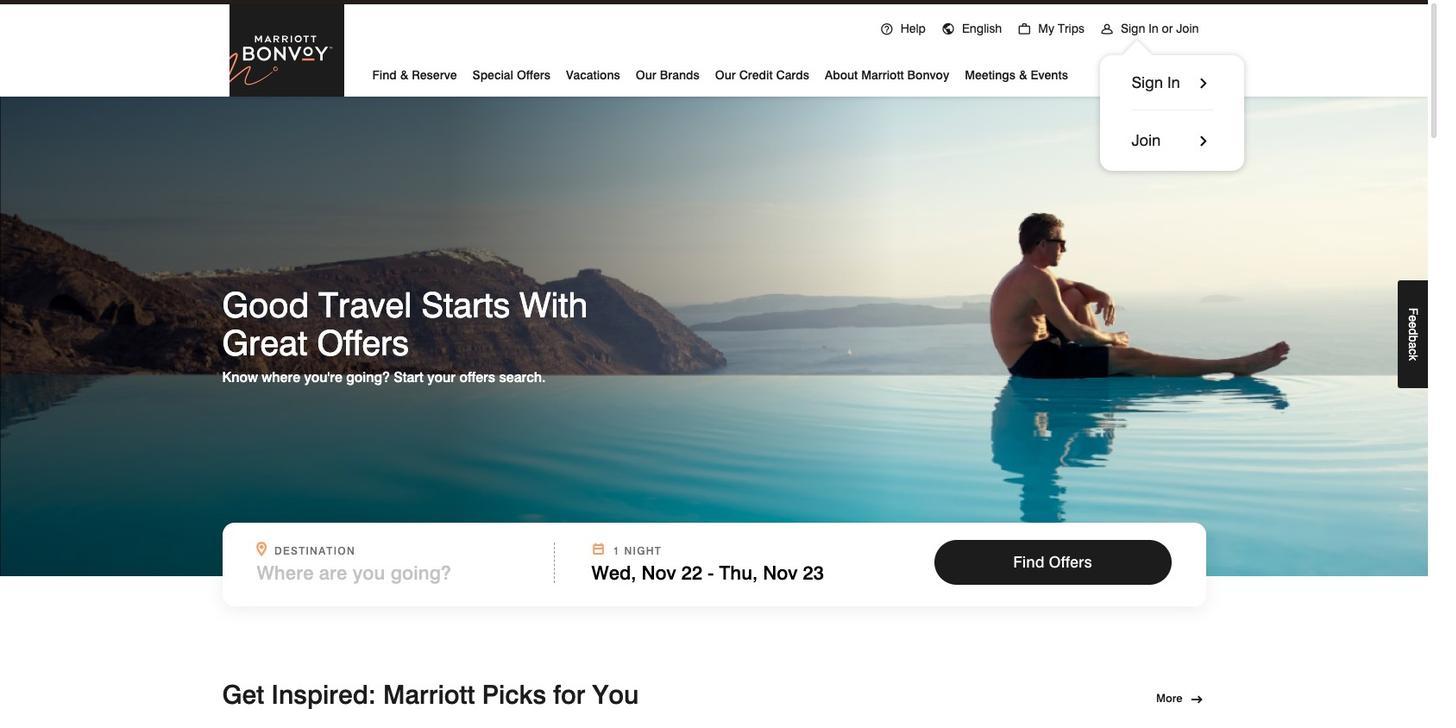 Task type: describe. For each thing, give the bounding box(es) containing it.
find for find offers
[[1014, 553, 1045, 571]]

great
[[222, 322, 307, 363]]

offers
[[460, 369, 496, 386]]

in for sign in
[[1168, 73, 1181, 92]]

& for meetings
[[1019, 68, 1028, 82]]

2 nov from the left
[[763, 562, 798, 584]]

know
[[222, 369, 258, 386]]

our for our credit cards
[[715, 68, 736, 82]]

credit
[[740, 68, 773, 82]]

wed,
[[592, 562, 637, 584]]

round image for my
[[1018, 22, 1032, 36]]

search.
[[499, 369, 546, 386]]

help link
[[872, 2, 934, 51]]

help
[[901, 22, 926, 35]]

sign for sign in or join
[[1121, 22, 1146, 35]]

thu,
[[720, 562, 758, 584]]

cards
[[777, 68, 810, 82]]

my trips
[[1039, 22, 1085, 35]]

a
[[1407, 342, 1421, 349]]

offers for find offers
[[1049, 553, 1093, 571]]

f e e d b a c k
[[1407, 308, 1421, 361]]

english button
[[934, 2, 1010, 51]]

& for find
[[400, 68, 409, 82]]

brands
[[660, 68, 700, 82]]

d
[[1407, 329, 1421, 335]]

more
[[1157, 691, 1183, 705]]

english
[[962, 22, 1003, 35]]

round image for help
[[880, 22, 894, 36]]

our credit cards
[[715, 68, 810, 82]]

marriott
[[862, 68, 904, 82]]

my
[[1039, 22, 1055, 35]]

none search field containing wed, nov 22 - thu, nov 23
[[222, 523, 1206, 607]]

22
[[682, 562, 703, 584]]

special
[[473, 68, 514, 82]]

destination
[[275, 545, 356, 557]]

2 e from the top
[[1407, 322, 1421, 329]]

join inside sign in or join dropdown button
[[1177, 22, 1200, 35]]

23
[[803, 562, 824, 584]]

sign in or join button
[[1093, 2, 1207, 51]]

you're
[[304, 369, 343, 386]]

going?
[[346, 369, 390, 386]]

round image for english
[[942, 22, 956, 36]]

trips
[[1058, 22, 1085, 35]]

sign in
[[1132, 73, 1181, 92]]

f e e d b a c k button
[[1399, 280, 1429, 388]]

our for our brands
[[636, 68, 657, 82]]

1 e from the top
[[1407, 315, 1421, 322]]

destination field
[[257, 562, 543, 584]]

start
[[394, 369, 424, 386]]

Destination text field
[[257, 562, 521, 584]]

sign for sign in
[[1132, 73, 1164, 92]]

about marriott bonvoy button
[[825, 61, 950, 86]]

about marriott bonvoy
[[825, 68, 950, 82]]

reserve
[[412, 68, 457, 82]]



Task type: locate. For each thing, give the bounding box(es) containing it.
0 horizontal spatial round image
[[880, 22, 894, 36]]

round image left my
[[1018, 22, 1032, 36]]

good travel starts with great offers know where you're going? start your offers search.
[[222, 284, 588, 386]]

1 & from the left
[[400, 68, 409, 82]]

nov left 23 on the bottom of the page
[[763, 562, 798, 584]]

round image left english
[[942, 22, 956, 36]]

offers inside special offers dropdown button
[[517, 68, 551, 82]]

0 horizontal spatial our
[[636, 68, 657, 82]]

c
[[1407, 349, 1421, 355]]

0 horizontal spatial find
[[373, 68, 397, 82]]

our brands button
[[636, 61, 700, 86]]

1 round image from the left
[[1018, 22, 1032, 36]]

special offers
[[473, 68, 551, 82]]

1 horizontal spatial round image
[[1101, 22, 1114, 36]]

round image inside sign in or join dropdown button
[[1101, 22, 1114, 36]]

1 vertical spatial sign
[[1132, 73, 1164, 92]]

e up b
[[1407, 322, 1421, 329]]

offers inside find offers "button"
[[1049, 553, 1093, 571]]

sign
[[1121, 22, 1146, 35], [1132, 73, 1164, 92]]

in
[[1149, 22, 1159, 35], [1168, 73, 1181, 92]]

our left credit
[[715, 68, 736, 82]]

2 vertical spatial offers
[[1049, 553, 1093, 571]]

0 horizontal spatial &
[[400, 68, 409, 82]]

about
[[825, 68, 858, 82]]

our left brands
[[636, 68, 657, 82]]

1 horizontal spatial in
[[1168, 73, 1181, 92]]

0 horizontal spatial join
[[1132, 131, 1161, 149]]

find offers button
[[934, 540, 1172, 585]]

round image inside help link
[[880, 22, 894, 36]]

round image inside english button
[[942, 22, 956, 36]]

1
[[614, 545, 621, 557]]

meetings & events button
[[965, 61, 1069, 86]]

our inside dropdown button
[[636, 68, 657, 82]]

join
[[1177, 22, 1200, 35], [1132, 131, 1161, 149]]

1 round image from the left
[[880, 22, 894, 36]]

1 vertical spatial offers
[[317, 322, 409, 363]]

starts
[[421, 284, 511, 325]]

0 vertical spatial find
[[373, 68, 397, 82]]

0 vertical spatial join
[[1177, 22, 1200, 35]]

2 & from the left
[[1019, 68, 1028, 82]]

e up d
[[1407, 315, 1421, 322]]

round image left the help
[[880, 22, 894, 36]]

round image
[[880, 22, 894, 36], [942, 22, 956, 36]]

1 night wed, nov 22 - thu, nov 23
[[592, 545, 824, 584]]

2 round image from the left
[[942, 22, 956, 36]]

f
[[1407, 308, 1421, 315]]

2 our from the left
[[715, 68, 736, 82]]

1 horizontal spatial find
[[1014, 553, 1045, 571]]

find
[[373, 68, 397, 82], [1014, 553, 1045, 571]]

sign inside sign in button
[[1132, 73, 1164, 92]]

round image right trips
[[1101, 22, 1114, 36]]

travel
[[319, 284, 412, 325]]

find inside dropdown button
[[373, 68, 397, 82]]

nov
[[642, 562, 676, 584], [763, 562, 798, 584]]

round image
[[1018, 22, 1032, 36], [1101, 22, 1114, 36]]

&
[[400, 68, 409, 82], [1019, 68, 1028, 82]]

my trips button
[[1010, 2, 1093, 51]]

& left reserve
[[400, 68, 409, 82]]

b
[[1407, 335, 1421, 342]]

meetings & events
[[965, 68, 1069, 82]]

vacations
[[566, 68, 621, 82]]

bonvoy
[[908, 68, 950, 82]]

find & reserve button
[[373, 61, 457, 86]]

our
[[636, 68, 657, 82], [715, 68, 736, 82]]

k
[[1407, 355, 1421, 361]]

good
[[222, 284, 309, 325]]

1 horizontal spatial offers
[[517, 68, 551, 82]]

round image for sign
[[1101, 22, 1114, 36]]

in for sign in or join
[[1149, 22, 1159, 35]]

our brands
[[636, 68, 700, 82]]

0 vertical spatial sign
[[1121, 22, 1146, 35]]

0 horizontal spatial offers
[[317, 322, 409, 363]]

1 horizontal spatial join
[[1177, 22, 1200, 35]]

find offers
[[1014, 553, 1093, 571]]

1 vertical spatial in
[[1168, 73, 1181, 92]]

with
[[520, 284, 588, 325]]

sign inside sign in or join dropdown button
[[1121, 22, 1146, 35]]

e
[[1407, 315, 1421, 322], [1407, 322, 1421, 329]]

sign in button
[[1132, 73, 1214, 93]]

our credit cards link
[[715, 61, 810, 86]]

in up join link
[[1168, 73, 1181, 92]]

1 vertical spatial join
[[1132, 131, 1161, 149]]

more link
[[1157, 691, 1183, 706]]

2 horizontal spatial offers
[[1049, 553, 1093, 571]]

1 our from the left
[[636, 68, 657, 82]]

offers
[[517, 68, 551, 82], [317, 322, 409, 363], [1049, 553, 1093, 571]]

2 round image from the left
[[1101, 22, 1114, 36]]

where
[[262, 369, 300, 386]]

1 nov from the left
[[642, 562, 676, 584]]

sign up join link
[[1132, 73, 1164, 92]]

0 vertical spatial offers
[[517, 68, 551, 82]]

0 horizontal spatial in
[[1149, 22, 1159, 35]]

in inside dropdown button
[[1149, 22, 1159, 35]]

your
[[427, 369, 456, 386]]

or
[[1162, 22, 1174, 35]]

0 vertical spatial in
[[1149, 22, 1159, 35]]

None search field
[[222, 523, 1206, 607]]

join down sign in
[[1132, 131, 1161, 149]]

join inside join link
[[1132, 131, 1161, 149]]

offers inside good travel starts with great offers know where you're going? start your offers search.
[[317, 322, 409, 363]]

round image inside "my trips" button
[[1018, 22, 1032, 36]]

-
[[708, 562, 714, 584]]

& left events
[[1019, 68, 1028, 82]]

0 horizontal spatial nov
[[642, 562, 676, 584]]

1 horizontal spatial our
[[715, 68, 736, 82]]

1 horizontal spatial nov
[[763, 562, 798, 584]]

special offers button
[[473, 61, 551, 86]]

night
[[625, 545, 662, 557]]

offers for special offers
[[517, 68, 551, 82]]

meetings
[[965, 68, 1016, 82]]

join right or
[[1177, 22, 1200, 35]]

sign left or
[[1121, 22, 1146, 35]]

1 horizontal spatial round image
[[942, 22, 956, 36]]

sign in or join
[[1121, 22, 1200, 35]]

nov down night
[[642, 562, 676, 584]]

find inside find offers "button"
[[1014, 553, 1045, 571]]

0 horizontal spatial round image
[[1018, 22, 1032, 36]]

in inside button
[[1168, 73, 1181, 92]]

find for find & reserve
[[373, 68, 397, 82]]

in left or
[[1149, 22, 1159, 35]]

vacations button
[[566, 61, 621, 86]]

1 horizontal spatial &
[[1019, 68, 1028, 82]]

1 vertical spatial find
[[1014, 553, 1045, 571]]

join link
[[1132, 110, 1214, 151]]

find & reserve
[[373, 68, 457, 82]]

events
[[1031, 68, 1069, 82]]



Task type: vqa. For each thing, say whether or not it's contained in the screenshot.
F e e d b a c k button
yes



